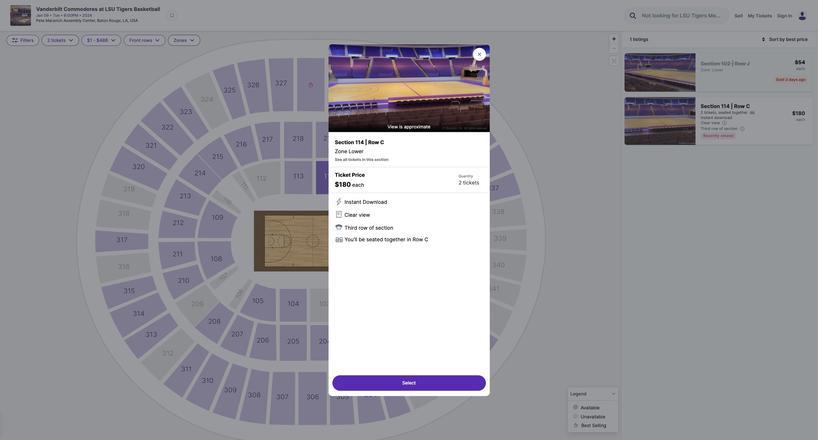 Task type: describe. For each thing, give the bounding box(es) containing it.
legend button
[[568, 388, 619, 401]]

at
[[99, 6, 104, 12]]

select link
[[333, 376, 486, 391]]

1 vertical spatial clear view
[[345, 212, 370, 218]]

row for section 114 | row c zone lower see all tickets in this section
[[369, 139, 379, 146]]

best selling
[[582, 423, 607, 428]]

price
[[798, 36, 809, 42]]

baton
[[97, 18, 108, 23]]

quantity 2 tickets
[[459, 174, 480, 186]]

recently viewed
[[704, 133, 734, 138]]

you'll
[[345, 236, 358, 243]]

zones button
[[168, 35, 200, 46]]

tickets inside button
[[51, 37, 66, 43]]

see all tickets in this section button
[[335, 157, 389, 162]]

unavailable
[[581, 414, 606, 420]]

lsu
[[105, 6, 115, 12]]

commodores
[[64, 6, 98, 12]]

2 for 2 tickets
[[47, 37, 50, 43]]

sign in
[[778, 13, 793, 18]]

you'll be seated together in row c
[[345, 236, 429, 243]]

front rows button
[[124, 35, 166, 46]]

section 114 | row c
[[701, 103, 751, 110]]

Not looking for LSU Tigers Men's Basketball? search field
[[638, 8, 729, 23]]

1 • from the left
[[50, 13, 52, 18]]

lower
[[349, 148, 364, 155]]

sell link
[[735, 13, 744, 18]]

filters
[[20, 37, 34, 43]]

viewed
[[721, 133, 734, 138]]

select
[[403, 380, 416, 386]]

2 tickets button
[[42, 35, 79, 46]]

1 listings
[[630, 36, 649, 42]]

$486
[[97, 37, 108, 43]]

-
[[93, 37, 95, 43]]

instant download
[[701, 115, 733, 120]]

zoom in image
[[610, 34, 619, 44]]

available
[[581, 405, 600, 411]]

best
[[787, 36, 797, 42]]

0 vertical spatial section
[[725, 126, 738, 131]]

0 vertical spatial third row of section
[[701, 126, 738, 131]]

, inside 'vanderbilt commodores at lsu tigers basketball jan 09 • tue • 8:00pm • 2024 pete maravich assembly center , baton rouge, la, usa'
[[95, 18, 96, 23]]

0 horizontal spatial together
[[385, 236, 406, 243]]

1 horizontal spatial $180
[[793, 110, 806, 117]]

$1 - $486 button
[[82, 35, 121, 46]]

all
[[343, 157, 348, 162]]

vanderbilt commodores at lsu tigers basketball link
[[36, 5, 160, 13]]

my
[[749, 13, 755, 18]]

instant for instant download
[[701, 115, 714, 120]]

$1
[[87, 37, 92, 43]]

sell
[[735, 13, 744, 18]]

0 horizontal spatial row
[[359, 225, 368, 231]]

download
[[715, 115, 733, 120]]

2 tickets
[[47, 37, 66, 43]]

3 • from the left
[[79, 13, 81, 18]]

maravich
[[46, 18, 63, 23]]

tickets inside quantity 2 tickets
[[464, 179, 480, 186]]

0 vertical spatial of
[[720, 126, 724, 131]]

section inside section 114 | row c zone lower see all tickets in this section
[[375, 157, 389, 162]]

tickets up instant download on the right top of the page
[[705, 110, 717, 115]]

1 horizontal spatial third
[[701, 126, 711, 131]]

quantity
[[459, 174, 474, 178]]

rouge,
[[109, 18, 122, 23]]

recently
[[704, 133, 720, 138]]

1 vertical spatial ,
[[717, 110, 718, 115]]

legend
[[571, 391, 587, 397]]

price
[[352, 172, 365, 178]]

select button
[[333, 376, 486, 391]]

section for section 114 | row c
[[701, 103, 721, 110]]

row for section 114 | row c
[[735, 103, 746, 110]]

center
[[83, 18, 95, 23]]

ticket price $180 each
[[335, 172, 365, 189]]

| for section 114 | row c zone lower see all tickets in this section
[[365, 139, 367, 146]]

download
[[363, 199, 387, 205]]

1 vertical spatial third row of section
[[345, 225, 394, 231]]

1 vertical spatial in
[[407, 236, 412, 243]]

1 horizontal spatial view from seat image
[[625, 97, 696, 145]]

map region
[[0, 31, 623, 440]]

my tickets
[[749, 13, 773, 18]]

tue
[[53, 13, 60, 18]]

zones
[[174, 37, 187, 43]]



Task type: vqa. For each thing, say whether or not it's contained in the screenshot.
the 1:00
no



Task type: locate. For each thing, give the bounding box(es) containing it.
approximate
[[404, 124, 431, 130]]

2 inside quantity 2 tickets
[[459, 179, 462, 186]]

instant left the download
[[345, 199, 362, 205]]

view down instant download on the top left of the page
[[359, 212, 370, 218]]

vanderbilt
[[36, 6, 62, 12]]

0 horizontal spatial in
[[362, 157, 366, 162]]

1 vertical spatial instant
[[345, 199, 362, 205]]

jan
[[36, 13, 43, 18]]

1 horizontal spatial •
[[61, 13, 63, 18]]

2 for 2 tickets , seated together
[[701, 110, 704, 115]]

1 vertical spatial row
[[369, 139, 379, 146]]

section for section 114 | row c zone lower see all tickets in this section
[[335, 139, 355, 146]]

section right this
[[375, 157, 389, 162]]

2024
[[82, 13, 92, 18]]

0 vertical spatial each
[[797, 117, 806, 122]]

, up instant download on the right top of the page
[[717, 110, 718, 115]]

1 horizontal spatial seated
[[719, 110, 732, 115]]

1 vertical spatial $180
[[335, 181, 351, 189]]

in
[[362, 157, 366, 162], [407, 236, 412, 243]]

c inside section 114 | row c zone lower see all tickets in this section
[[381, 139, 385, 146]]

• right the "09"
[[50, 13, 52, 18]]

section up instant download on the right top of the page
[[701, 103, 721, 110]]

| inside section 114 | row c zone lower see all tickets in this section
[[365, 139, 367, 146]]

0 vertical spatial view
[[712, 121, 721, 125]]

1
[[630, 36, 633, 42]]

view
[[388, 124, 398, 130]]

tigers
[[116, 6, 133, 12]]

clear down instant download on the right top of the page
[[701, 121, 711, 125]]

lsu tigers men's basketball tickets image
[[10, 5, 31, 26]]

of up recently viewed on the top right
[[720, 126, 724, 131]]

clear
[[701, 121, 711, 125], [345, 212, 358, 218]]

usa
[[130, 18, 138, 23]]

assembly
[[64, 18, 82, 23]]

selling
[[593, 423, 607, 428]]

tickets down quantity
[[464, 179, 480, 186]]

clear view down instant download on the top left of the page
[[345, 212, 370, 218]]

third up you'll
[[345, 225, 358, 231]]

1 horizontal spatial row
[[413, 236, 423, 243]]

1 horizontal spatial clear
[[701, 121, 711, 125]]

1 horizontal spatial clear view
[[701, 121, 721, 125]]

,
[[95, 18, 96, 23], [717, 110, 718, 115]]

0 vertical spatial clear
[[701, 121, 711, 125]]

be
[[359, 236, 365, 243]]

0 vertical spatial 114
[[722, 103, 730, 110]]

section inside section 114 | row c zone lower see all tickets in this section
[[335, 139, 355, 146]]

tickets down maravich
[[51, 37, 66, 43]]

1 vertical spatial 114
[[356, 139, 364, 146]]

2 • from the left
[[61, 13, 63, 18]]

instant for instant download
[[345, 199, 362, 205]]

1 vertical spatial seated
[[367, 236, 383, 243]]

2 up instant download on the right top of the page
[[701, 110, 704, 115]]

row up be on the left of page
[[359, 225, 368, 231]]

third row of section up recently viewed on the top right
[[701, 126, 738, 131]]

instant download
[[345, 199, 387, 205]]

8:00pm
[[64, 13, 78, 18]]

is
[[400, 124, 403, 130]]

2 vertical spatial section
[[376, 225, 394, 231]]

1 horizontal spatial |
[[732, 103, 734, 110]]

tickets
[[51, 37, 66, 43], [705, 110, 717, 115], [349, 157, 362, 162], [464, 179, 480, 186]]

1 vertical spatial c
[[381, 139, 385, 146]]

see
[[335, 157, 342, 162]]

la,
[[123, 18, 129, 23]]

2 down maravich
[[47, 37, 50, 43]]

1 vertical spatial 2
[[701, 110, 704, 115]]

each inside ticket price $180 each
[[353, 182, 364, 188]]

view
[[712, 121, 721, 125], [359, 212, 370, 218]]

0 horizontal spatial view
[[359, 212, 370, 218]]

2 horizontal spatial row
[[735, 103, 746, 110]]

c for section 114 | row c
[[747, 103, 751, 110]]

section
[[725, 126, 738, 131], [375, 157, 389, 162], [376, 225, 394, 231]]

seated
[[719, 110, 732, 115], [367, 236, 383, 243]]

row
[[735, 103, 746, 110], [369, 139, 379, 146], [413, 236, 423, 243]]

0 vertical spatial |
[[732, 103, 734, 110]]

sign in link
[[778, 13, 793, 18]]

each
[[797, 117, 806, 122], [353, 182, 364, 188]]

0 horizontal spatial ,
[[95, 18, 96, 23]]

| up this
[[365, 139, 367, 146]]

114 for section 114 | row c zone lower see all tickets in this section
[[356, 139, 364, 146]]

1 horizontal spatial in
[[407, 236, 412, 243]]

section up the you'll be seated together in row c
[[376, 225, 394, 231]]

1 horizontal spatial 114
[[722, 103, 730, 110]]

0 vertical spatial clear view
[[701, 121, 721, 125]]

0 horizontal spatial seated
[[367, 236, 383, 243]]

front rows
[[129, 37, 152, 43]]

pete maravich assembly center link
[[36, 18, 95, 23]]

1 horizontal spatial view
[[712, 121, 721, 125]]

third row of section
[[701, 126, 738, 131], [345, 225, 394, 231]]

seated right be on the left of page
[[367, 236, 383, 243]]

1 horizontal spatial 2
[[459, 179, 462, 186]]

2 horizontal spatial 2
[[701, 110, 704, 115]]

114 for section 114 | row c
[[722, 103, 730, 110]]

114
[[722, 103, 730, 110], [356, 139, 364, 146]]

0 vertical spatial third
[[701, 126, 711, 131]]

tickets
[[757, 13, 773, 18]]

$1 - $486
[[87, 37, 108, 43]]

0 horizontal spatial c
[[381, 139, 385, 146]]

row inside section 114 | row c zone lower see all tickets in this section
[[369, 139, 379, 146]]

view is approximate
[[388, 124, 431, 130]]

, left baton
[[95, 18, 96, 23]]

0 horizontal spatial •
[[50, 13, 52, 18]]

|
[[732, 103, 734, 110], [365, 139, 367, 146]]

in
[[789, 13, 793, 18]]

filters button
[[6, 35, 39, 46]]

1 horizontal spatial row
[[712, 126, 719, 131]]

instant left download
[[701, 115, 714, 120]]

c for section 114 | row c zone lower see all tickets in this section
[[381, 139, 385, 146]]

clear down instant download on the top left of the page
[[345, 212, 358, 218]]

third
[[701, 126, 711, 131], [345, 225, 358, 231]]

tickets inside section 114 | row c zone lower see all tickets in this section
[[349, 157, 362, 162]]

0 horizontal spatial third
[[345, 225, 358, 231]]

row up recently
[[712, 126, 719, 131]]

0 vertical spatial in
[[362, 157, 366, 162]]

1 horizontal spatial of
[[720, 126, 724, 131]]

1 vertical spatial section
[[375, 157, 389, 162]]

114 inside section 114 | row c zone lower see all tickets in this section
[[356, 139, 364, 146]]

each inside "$180 each"
[[797, 117, 806, 122]]

rows
[[142, 37, 152, 43]]

2 vertical spatial c
[[425, 236, 429, 243]]

third row of section up be on the left of page
[[345, 225, 394, 231]]

0 horizontal spatial clear
[[345, 212, 358, 218]]

section up zone at the top left
[[335, 139, 355, 146]]

1 vertical spatial third
[[345, 225, 358, 231]]

114 up lower on the top left of the page
[[356, 139, 364, 146]]

section up 'viewed'
[[725, 126, 738, 131]]

zone
[[335, 148, 348, 155]]

1 vertical spatial of
[[369, 225, 374, 231]]

1 vertical spatial together
[[385, 236, 406, 243]]

1 horizontal spatial each
[[797, 117, 806, 122]]

09
[[44, 13, 49, 18]]

1 horizontal spatial c
[[425, 236, 429, 243]]

2 vertical spatial 2
[[459, 179, 462, 186]]

pete
[[36, 18, 45, 23]]

2 tickets , seated together
[[701, 110, 749, 115]]

1 vertical spatial each
[[353, 182, 364, 188]]

c
[[747, 103, 751, 110], [381, 139, 385, 146], [425, 236, 429, 243]]

| for section 114 | row c
[[732, 103, 734, 110]]

sign
[[778, 13, 788, 18]]

0 vertical spatial c
[[747, 103, 751, 110]]

0 vertical spatial instant
[[701, 115, 714, 120]]

listings
[[634, 36, 649, 42]]

instant
[[701, 115, 714, 120], [345, 199, 362, 205]]

1 horizontal spatial instant
[[701, 115, 714, 120]]

1 horizontal spatial third row of section
[[701, 126, 738, 131]]

in inside section 114 | row c zone lower see all tickets in this section
[[362, 157, 366, 162]]

0 horizontal spatial each
[[353, 182, 364, 188]]

0 vertical spatial section
[[701, 103, 721, 110]]

0 horizontal spatial third row of section
[[345, 225, 394, 231]]

row
[[712, 126, 719, 131], [359, 225, 368, 231]]

1 horizontal spatial section
[[701, 103, 721, 110]]

1 vertical spatial view
[[359, 212, 370, 218]]

0 horizontal spatial instant
[[345, 199, 362, 205]]

third up recently
[[701, 126, 711, 131]]

0 vertical spatial row
[[712, 126, 719, 131]]

1 horizontal spatial together
[[733, 110, 749, 115]]

0 vertical spatial 2
[[47, 37, 50, 43]]

$180 each
[[793, 110, 806, 122]]

2 vertical spatial row
[[413, 236, 423, 243]]

0 horizontal spatial section
[[335, 139, 355, 146]]

0 horizontal spatial |
[[365, 139, 367, 146]]

my tickets link
[[749, 13, 773, 18]]

0 horizontal spatial of
[[369, 225, 374, 231]]

• right tue
[[61, 13, 63, 18]]

2 horizontal spatial •
[[79, 13, 81, 18]]

front
[[129, 37, 141, 43]]

0 vertical spatial together
[[733, 110, 749, 115]]

0 vertical spatial seated
[[719, 110, 732, 115]]

clear view down instant download on the right top of the page
[[701, 121, 721, 125]]

0 horizontal spatial $180
[[335, 181, 351, 189]]

sort by best price
[[770, 36, 809, 42]]

tickets down lower on the top left of the page
[[349, 157, 362, 162]]

view from seat image
[[329, 44, 490, 132], [625, 97, 696, 145]]

1 horizontal spatial ,
[[717, 110, 718, 115]]

vanderbilt commodores at lsu tigers basketball jan 09 • tue • 8:00pm • 2024 pete maravich assembly center , baton rouge, la, usa
[[36, 6, 160, 23]]

2 horizontal spatial c
[[747, 103, 751, 110]]

0 horizontal spatial view from seat image
[[329, 44, 490, 132]]

seated up download
[[719, 110, 732, 115]]

view down instant download on the right top of the page
[[712, 121, 721, 125]]

by
[[780, 36, 786, 42]]

2 inside button
[[47, 37, 50, 43]]

114 up 2 tickets , seated together at the right
[[722, 103, 730, 110]]

0 horizontal spatial 2
[[47, 37, 50, 43]]

0 horizontal spatial clear view
[[345, 212, 370, 218]]

1 vertical spatial clear
[[345, 212, 358, 218]]

$180 inside ticket price $180 each
[[335, 181, 351, 189]]

together
[[733, 110, 749, 115], [385, 236, 406, 243]]

1 vertical spatial |
[[365, 139, 367, 146]]

basketball
[[134, 6, 160, 12]]

•
[[50, 13, 52, 18], [61, 13, 63, 18], [79, 13, 81, 18]]

of up the you'll be seated together in row c
[[369, 225, 374, 231]]

1 vertical spatial row
[[359, 225, 368, 231]]

sort
[[770, 36, 779, 42]]

0 vertical spatial row
[[735, 103, 746, 110]]

ticket
[[335, 172, 351, 178]]

section
[[701, 103, 721, 110], [335, 139, 355, 146]]

2
[[47, 37, 50, 43], [701, 110, 704, 115], [459, 179, 462, 186]]

| up 2 tickets , seated together at the right
[[732, 103, 734, 110]]

• down commodores
[[79, 13, 81, 18]]

2 down quantity
[[459, 179, 462, 186]]

0 horizontal spatial 114
[[356, 139, 364, 146]]

section 114 | row c zone lower see all tickets in this section
[[335, 139, 389, 162]]

clear view
[[701, 121, 721, 125], [345, 212, 370, 218]]

this
[[367, 157, 374, 162]]

0 vertical spatial ,
[[95, 18, 96, 23]]

0 horizontal spatial row
[[369, 139, 379, 146]]

best
[[582, 423, 592, 428]]

1 vertical spatial section
[[335, 139, 355, 146]]

0 vertical spatial $180
[[793, 110, 806, 117]]



